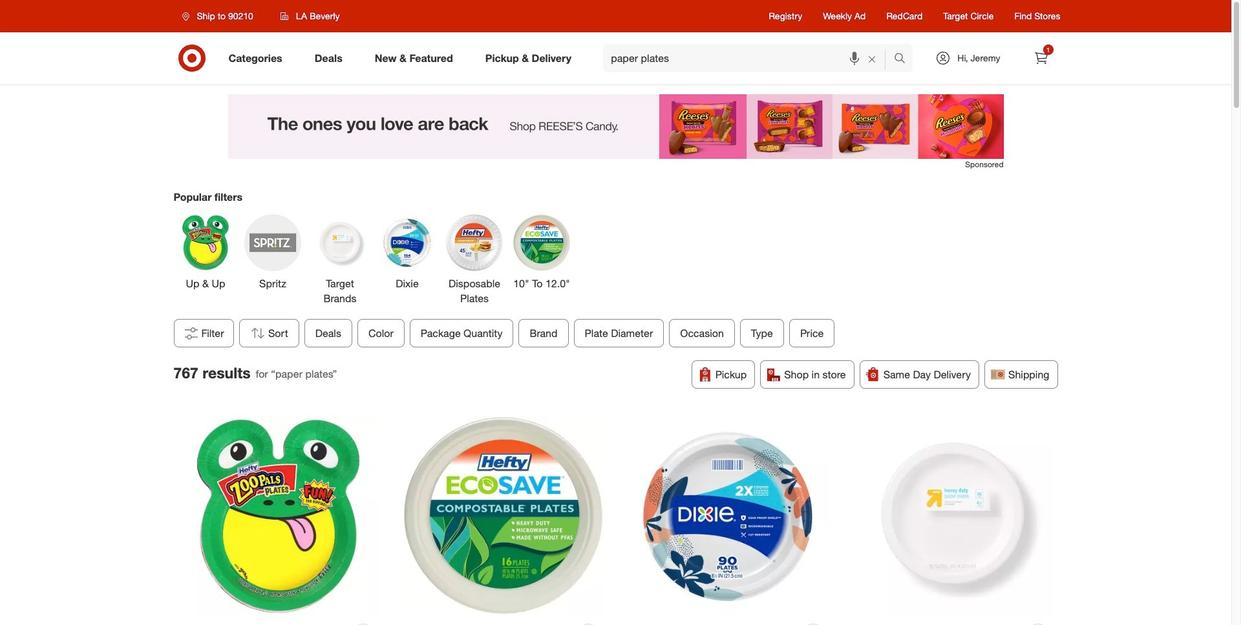 Task type: locate. For each thing, give the bounding box(es) containing it.
hefty ecosave molded fiber paper 10 1/8" plates - 16ct image
[[403, 417, 603, 617], [403, 417, 603, 617]]

advertisement element
[[228, 94, 1004, 159]]

hefty disposable dinnerware plates - zoo pals - 15ct image
[[178, 417, 378, 617], [178, 417, 378, 617]]

heavy duty white paper plates 8.5" - 55ct- up & up™ image
[[854, 417, 1053, 617], [854, 417, 1053, 617]]

dixie everyday dinner paper plates 8.5" image
[[629, 417, 828, 617], [629, 417, 828, 617]]



Task type: vqa. For each thing, say whether or not it's contained in the screenshot.
Target Circle
no



Task type: describe. For each thing, give the bounding box(es) containing it.
What can we help you find? suggestions appear below search field
[[603, 44, 898, 72]]



